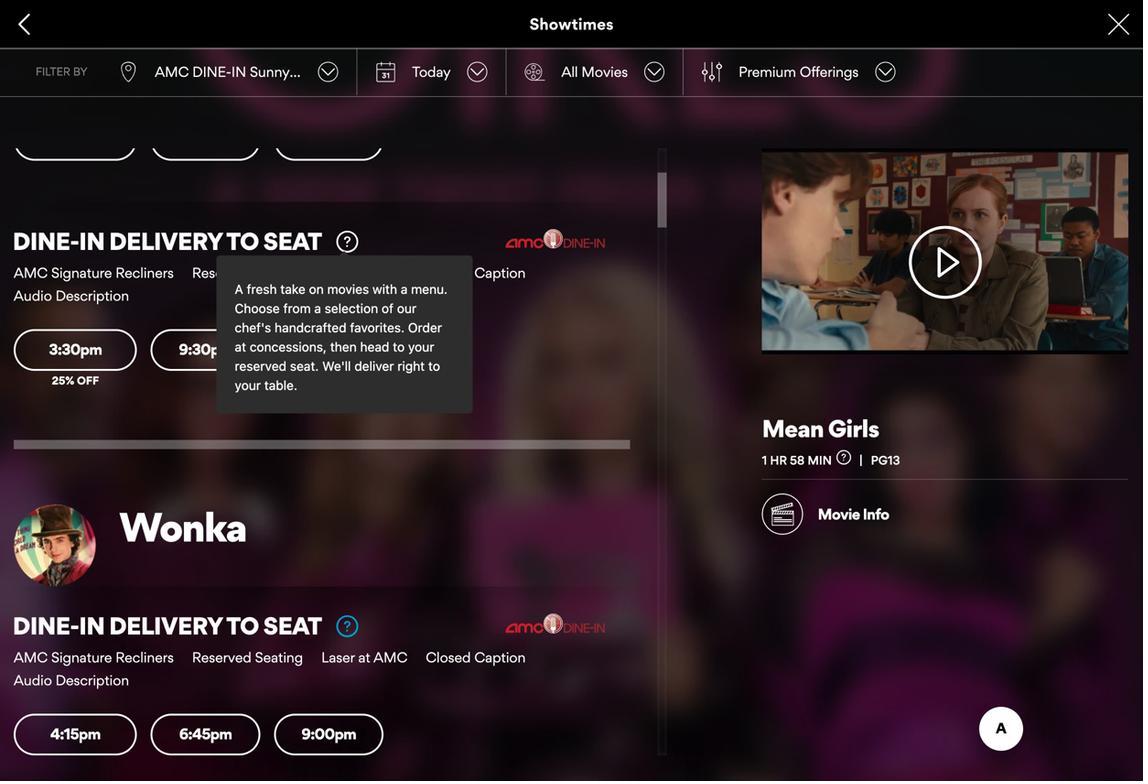 Task type: locate. For each thing, give the bounding box(es) containing it.
in
[[232, 63, 246, 80]]

dine-in delivery to seat for 6:45pm
[[13, 611, 322, 641]]

description
[[56, 287, 129, 304], [56, 672, 129, 689]]

audio up 4:15pm
[[14, 672, 52, 689]]

today
[[412, 63, 451, 80]]

in for 6:45pm
[[79, 611, 105, 641]]

1 seat from the top
[[263, 226, 322, 256]]

2 seating from the top
[[255, 649, 303, 666]]

close this dialog image
[[1112, 725, 1130, 743]]

1 reserved from the top
[[192, 264, 252, 281]]

all
[[562, 63, 578, 80]]

0 vertical spatial dine-in delivery to seat
[[13, 226, 322, 256]]

25% off
[[52, 374, 99, 387]]

wonka link
[[119, 503, 631, 551]]

2 dine-in delivery to seat from the top
[[13, 611, 322, 641]]

all movies
[[562, 63, 628, 80]]

2 caption from the top
[[475, 649, 526, 666]]

1 vertical spatial description
[[56, 672, 129, 689]]

58
[[790, 453, 805, 467]]

0 vertical spatial seating
[[255, 264, 303, 281]]

1 vertical spatial reserved
[[192, 649, 252, 666]]

1 vertical spatial audio
[[14, 672, 52, 689]]

1 vertical spatial seat
[[263, 611, 322, 641]]

pg13
[[871, 453, 901, 467]]

filter by
[[36, 65, 88, 78]]

2 reserved from the top
[[192, 649, 252, 666]]

1 vertical spatial dine-in delivery to seat
[[13, 611, 322, 641]]

reserved up 9:30pm
[[192, 264, 252, 281]]

2 description from the top
[[56, 672, 129, 689]]

seat left more information about dine-in delivery to seat icon
[[263, 611, 322, 641]]

signature up 3:30pm
[[51, 264, 112, 281]]

0 vertical spatial reserved
[[192, 264, 252, 281]]

2 signature from the top
[[51, 649, 112, 666]]

premium offerings
[[739, 63, 859, 80]]

9:00pm
[[302, 725, 356, 743]]

dine-
[[13, 226, 79, 256], [13, 611, 79, 641]]

more information about dine-in delivery to seat image
[[337, 615, 359, 637]]

in for 9:30pm
[[79, 226, 105, 256]]

0 vertical spatial recliners
[[116, 264, 174, 281]]

1 reserved seating from the top
[[192, 264, 303, 281]]

0 vertical spatial audio
[[14, 287, 52, 304]]

delivery
[[109, 226, 222, 256], [109, 611, 222, 641]]

dine-
[[193, 63, 232, 80]]

reserved seating for 6:45pm
[[192, 649, 303, 666]]

laser at amc
[[322, 649, 408, 666]]

1 vertical spatial in
[[79, 611, 105, 641]]

description for 9:30pm
[[56, 287, 129, 304]]

caption for 6:45pm
[[475, 649, 526, 666]]

1 caption from the top
[[475, 264, 526, 281]]

1 vertical spatial signature
[[51, 649, 112, 666]]

1
[[762, 453, 768, 467]]

showtimes
[[530, 14, 614, 34]]

1 to from the top
[[226, 226, 259, 256]]

2 recliners from the top
[[116, 649, 174, 666]]

12
[[319, 63, 333, 80]]

reserved seating
[[192, 264, 303, 281], [192, 649, 303, 666]]

to
[[226, 226, 259, 256], [226, 611, 259, 641]]

2 closed from the top
[[426, 649, 471, 666]]

hr
[[770, 453, 787, 467]]

signature
[[51, 264, 112, 281], [51, 649, 112, 666]]

audio
[[14, 287, 52, 304], [14, 672, 52, 689]]

3:30pm button
[[14, 329, 137, 371]]

1 vertical spatial reserved seating
[[192, 649, 303, 666]]

4:15pm
[[50, 725, 100, 743]]

1 delivery from the top
[[109, 226, 222, 256]]

0 vertical spatial to
[[226, 226, 259, 256]]

0 vertical spatial dine-
[[13, 226, 79, 256]]

more information about dine-in delivery to seat image
[[337, 231, 359, 253]]

0 vertical spatial delivery
[[109, 226, 222, 256]]

9:30pm
[[179, 340, 232, 358]]

offerings
[[800, 63, 859, 80]]

signature up 4:15pm
[[51, 649, 112, 666]]

1 in from the top
[[79, 226, 105, 256]]

closed
[[426, 264, 471, 281], [426, 649, 471, 666]]

0 vertical spatial caption
[[475, 264, 526, 281]]

closed for 6:45pm
[[426, 649, 471, 666]]

to for 6:45pm
[[226, 611, 259, 641]]

seating for 6:45pm
[[255, 649, 303, 666]]

closed caption audio description down more information about dine-in delivery to seat image
[[14, 264, 526, 304]]

2 in from the top
[[79, 611, 105, 641]]

4:15pm button
[[14, 714, 137, 755]]

1 vertical spatial seating
[[255, 649, 303, 666]]

0 vertical spatial in
[[79, 226, 105, 256]]

1 vertical spatial amc signature recliners
[[14, 649, 174, 666]]

reserved up 6:45pm
[[192, 649, 252, 666]]

1 closed caption audio description from the top
[[14, 264, 526, 304]]

seating
[[255, 264, 303, 281], [255, 649, 303, 666]]

1 vertical spatial delivery
[[109, 611, 222, 641]]

description up 3:30pm
[[56, 287, 129, 304]]

1 dine-in delivery to seat from the top
[[13, 226, 322, 256]]

seat left more information about dine-in delivery to seat image
[[263, 226, 322, 256]]

caption for 9:30pm
[[475, 264, 526, 281]]

closed caption audio description for 6:45pm
[[14, 649, 526, 689]]

dine-in delivery to seat
[[13, 226, 322, 256], [13, 611, 322, 641]]

delivery for 9:30pm
[[109, 226, 222, 256]]

2 reserved seating from the top
[[192, 649, 303, 666]]

3:30pm
[[49, 340, 102, 358]]

0 vertical spatial closed caption audio description
[[14, 264, 526, 304]]

0 vertical spatial description
[[56, 287, 129, 304]]

more information about image
[[837, 450, 852, 465]]

1 dine- from the top
[[13, 226, 79, 256]]

2 amc signature recliners from the top
[[14, 649, 174, 666]]

movie info
[[818, 505, 889, 523]]

amc
[[155, 63, 189, 80], [14, 264, 48, 281], [14, 649, 48, 666], [374, 649, 408, 666]]

mean
[[762, 414, 824, 443]]

play trailer for mean girls image
[[762, 148, 1129, 355], [887, 226, 1004, 299]]

2 audio from the top
[[14, 672, 52, 689]]

caption
[[475, 264, 526, 281], [475, 649, 526, 666]]

1 vertical spatial closed caption audio description
[[14, 649, 526, 689]]

amc signature recliners
[[14, 264, 174, 281], [14, 649, 174, 666]]

2 delivery from the top
[[109, 611, 222, 641]]

1 audio from the top
[[14, 287, 52, 304]]

movie
[[818, 505, 860, 523]]

closed caption audio description up 9:00pm
[[14, 649, 526, 689]]

closed caption audio description
[[14, 264, 526, 304], [14, 649, 526, 689]]

2 closed caption audio description from the top
[[14, 649, 526, 689]]

audio for 6:45pm
[[14, 672, 52, 689]]

reserved seating up 6:45pm
[[192, 649, 303, 666]]

1 description from the top
[[56, 287, 129, 304]]

0 vertical spatial closed
[[426, 264, 471, 281]]

amc signature recliners up 4:15pm
[[14, 649, 174, 666]]

girls
[[828, 414, 880, 443]]

1 seating from the top
[[255, 264, 303, 281]]

2 seat from the top
[[263, 611, 322, 641]]

amc signature recliners up 3:30pm
[[14, 264, 174, 281]]

1 vertical spatial dine-
[[13, 611, 79, 641]]

1 vertical spatial caption
[[475, 649, 526, 666]]

audio up 3:30pm
[[14, 287, 52, 304]]

reserved
[[192, 264, 252, 281], [192, 649, 252, 666]]

1 closed from the top
[[426, 264, 471, 281]]

in
[[79, 226, 105, 256], [79, 611, 105, 641]]

1 amc signature recliners from the top
[[14, 264, 174, 281]]

1 signature from the top
[[51, 264, 112, 281]]

reserved seating for 9:30pm
[[192, 264, 303, 281]]

dine- for 9:30pm
[[13, 226, 79, 256]]

description up 4:15pm
[[56, 672, 129, 689]]

0 vertical spatial amc signature recliners
[[14, 264, 174, 281]]

1 vertical spatial to
[[226, 611, 259, 641]]

2 to from the top
[[226, 611, 259, 641]]

0 vertical spatial signature
[[51, 264, 112, 281]]

recliners
[[116, 264, 174, 281], [116, 649, 174, 666]]

1 vertical spatial recliners
[[116, 649, 174, 666]]

seating for 9:30pm
[[255, 264, 303, 281]]

1 recliners from the top
[[116, 264, 174, 281]]

reserved seating up 9:30pm
[[192, 264, 303, 281]]

0 vertical spatial seat
[[263, 226, 322, 256]]

0 vertical spatial reserved seating
[[192, 264, 303, 281]]

1 vertical spatial closed
[[426, 649, 471, 666]]

seat
[[263, 226, 322, 256], [263, 611, 322, 641]]

audio for 9:30pm
[[14, 287, 52, 304]]

2 dine- from the top
[[13, 611, 79, 641]]



Task type: vqa. For each thing, say whether or not it's contained in the screenshot.
9:30pm's Reserved Seating
yes



Task type: describe. For each thing, give the bounding box(es) containing it.
seat for 9:30pm
[[263, 226, 322, 256]]

9:00pm button
[[274, 714, 384, 755]]

amc up the 4:15pm button on the left of the page
[[14, 649, 48, 666]]

min
[[808, 453, 832, 467]]

9:30pm button
[[151, 329, 260, 371]]

by
[[73, 65, 88, 78]]

sunnyvale
[[250, 63, 315, 80]]

dine-in delivery to seat for 9:30pm
[[13, 226, 322, 256]]

mean girls
[[762, 414, 880, 443]]

closed caption audio description for 9:30pm
[[14, 264, 526, 304]]

1 hr 58 min button
[[762, 450, 871, 467]]

closed for 9:30pm
[[426, 264, 471, 281]]

amc signature recliners for 6:45pm
[[14, 649, 174, 666]]

amc left dine-
[[155, 63, 189, 80]]

amc right at
[[374, 649, 408, 666]]

info
[[863, 505, 889, 523]]

signature for 9:30pm
[[51, 264, 112, 281]]

reserved for 9:30pm
[[192, 264, 252, 281]]

dine- for 6:45pm
[[13, 611, 79, 641]]

at
[[358, 649, 371, 666]]

movies
[[582, 63, 628, 80]]

recliners for 9:30pm
[[116, 264, 174, 281]]

1 hr 58 min
[[762, 453, 832, 467]]

description for 6:45pm
[[56, 672, 129, 689]]

recliners for 6:45pm
[[116, 649, 174, 666]]

seat for 6:45pm
[[263, 611, 322, 641]]

laser
[[322, 649, 355, 666]]

6:45pm
[[179, 725, 232, 743]]

6:45pm button
[[151, 714, 260, 755]]

off
[[77, 374, 99, 387]]

amc dine-in sunnyvale 12
[[155, 63, 333, 80]]

reserved for 6:45pm
[[192, 649, 252, 666]]

signature for 6:45pm
[[51, 649, 112, 666]]

amc signature recliners for 9:30pm
[[14, 264, 174, 281]]

filter by element
[[702, 62, 723, 82]]

to for 9:30pm
[[226, 226, 259, 256]]

delivery for 6:45pm
[[109, 611, 222, 641]]

25%
[[52, 374, 74, 387]]

amc up 3:30pm button
[[14, 264, 48, 281]]

filter
[[36, 65, 70, 78]]

wonka
[[119, 503, 246, 551]]

premium
[[739, 63, 797, 80]]

movie info button
[[762, 494, 889, 535]]



